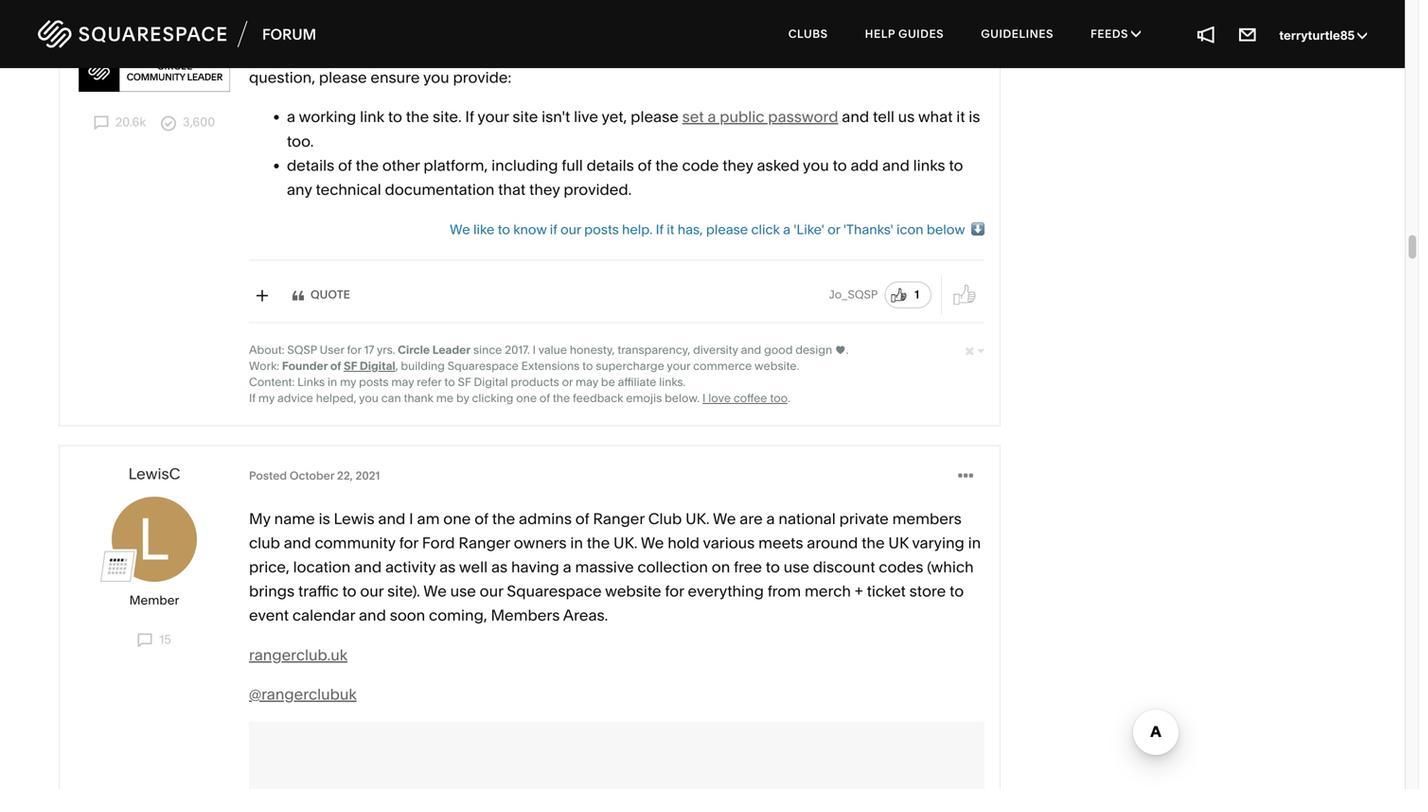Task type: describe. For each thing, give the bounding box(es) containing it.
it inside we like to know if our posts help. if it has, please click a 'like' or 'thanks' icon below ⬇️
[[667, 222, 674, 238]]

it's
[[601, 20, 620, 38]]

my
[[249, 510, 271, 528]]

comment image
[[94, 116, 109, 130]]

and inside details of the other platform, including full details of the code they asked you to add and links to any technical documentation that they provided.
[[882, 156, 910, 175]]

rangerclub.uk link
[[249, 646, 348, 664]]

that
[[498, 180, 526, 199]]

me
[[436, 391, 454, 405]]

jo_sqsp link
[[829, 288, 878, 302]]

multiquote image
[[257, 289, 268, 302]]

to right links
[[949, 156, 963, 175]]

0 horizontal spatial our
[[360, 582, 384, 601]]

am
[[417, 510, 440, 528]]

section
[[249, 44, 302, 63]]

or inside we like to know if our posts help. if it has, please click a 'like' or 'thanks' icon below ⬇️
[[828, 222, 840, 238]]

0 horizontal spatial sf
[[344, 359, 357, 373]]

transparency,
[[618, 343, 690, 357]]

user
[[320, 343, 344, 357]]

we down club
[[641, 534, 664, 552]]

'like'
[[794, 222, 824, 238]]

feeds
[[1091, 27, 1132, 41]]

caret down image inside feeds link
[[1132, 28, 1141, 39]]

a inside we like to know if our posts help. if it has, please click a 'like' or 'thanks' icon below ⬇️
[[783, 222, 791, 238]]

leader
[[432, 343, 471, 357]]

love
[[708, 391, 731, 405]]

to down (which
[[950, 582, 964, 601]]

@rangerclubuk link
[[249, 685, 357, 704]]

the left uk
[[862, 534, 885, 552]]

soon
[[390, 607, 425, 625]]

coming,
[[429, 607, 487, 625]]

us
[[898, 108, 915, 126]]

0 vertical spatial if
[[465, 108, 474, 126]]

good
[[764, 343, 793, 357]]

links.
[[659, 375, 686, 389]]

customization
[[832, 20, 935, 38]]

in inside the about: sqsp user for 17 yrs. circle leader since 2017. i value honesty, transparency, diversity and good design ♥. work: founder of sf digital , building squarespace extensions to supercharge your commerce website. content: links in my posts may refer to sf digital products or may be affiliate links. if my advice helped, you can thank me by clicking one of the feedback emojis below. i love coffee too .
[[328, 375, 337, 389]]

there.
[[443, 44, 484, 63]]

guidelines
[[981, 27, 1054, 41]]

1 horizontal spatial my
[[340, 375, 356, 389]]

check circle image
[[161, 116, 176, 131]]

products
[[511, 375, 559, 389]]

you inside the about: sqsp user for 17 yrs. circle leader since 2017. i value honesty, transparency, diversity and good design ♥. work: founder of sf digital , building squarespace extensions to supercharge your commerce website. content: links in my posts may refer to sf digital products or may be affiliate links. if my advice helped, you can thank me by clicking one of the feedback emojis below. i love coffee too .
[[359, 391, 379, 405]]

click inside we like to know if our posts help. if it has, please click a 'like' or 'thanks' icon below ⬇️
[[751, 222, 780, 238]]

feeds link
[[1074, 9, 1158, 59]]

for inside the about: sqsp user for 17 yrs. circle leader since 2017. i value honesty, transparency, diversity and good design ♥. work: founder of sf digital , building squarespace extensions to supercharge your commerce website. content: links in my posts may refer to sf digital products or may be affiliate links. if my advice helped, you can thank me by clicking one of the feedback emojis below. i love coffee too .
[[347, 343, 361, 357]]

of down user
[[330, 359, 341, 373]]

1
[[915, 288, 919, 301]]

as
[[487, 44, 505, 63]]

the up technical
[[356, 156, 379, 175]]

15
[[156, 633, 171, 648]]

if
[[550, 222, 557, 238]]

to left add
[[833, 156, 847, 175]]

please inside we like to know if our posts help. if it has, please click a 'like' or 'thanks' icon below ⬇️
[[706, 222, 748, 238]]

links
[[913, 156, 945, 175]]

everything
[[688, 582, 764, 601]]

0 horizontal spatial digital
[[360, 359, 395, 373]]

and down community
[[354, 558, 382, 577]]

refer
[[417, 375, 442, 389]]

1 horizontal spatial our
[[480, 582, 503, 601]]

and right coding
[[801, 20, 828, 38]]

post
[[911, 44, 943, 63]]

help
[[865, 27, 895, 41]]

0 horizontal spatial ranger
[[459, 534, 510, 552]]

national
[[779, 510, 836, 528]]

brings
[[249, 582, 295, 601]]

by
[[456, 391, 469, 405]]

1 vertical spatial your
[[477, 108, 509, 126]]

website
[[605, 582, 661, 601]]

isn't
[[542, 108, 570, 126]]

1 as from the left
[[439, 558, 456, 577]]

1 horizontal spatial sf
[[458, 375, 471, 389]]

community
[[315, 534, 396, 552]]

know
[[513, 222, 547, 238]]

caret down image
[[1358, 28, 1367, 42]]

coding
[[744, 20, 797, 38]]

1 horizontal spatial digital
[[474, 375, 508, 389]]

2 horizontal spatial for
[[665, 582, 684, 601]]

yrs.
[[377, 343, 395, 357]]

working
[[299, 108, 356, 126]]

live
[[574, 108, 598, 126]]

be
[[601, 375, 615, 389]]

2 horizontal spatial in
[[968, 534, 981, 552]]

october
[[290, 469, 334, 483]]

links
[[297, 375, 325, 389]]

@rangerclubuk
[[249, 685, 357, 704]]

calendar
[[292, 607, 355, 625]]

free
[[734, 558, 762, 577]]

a right set
[[708, 108, 716, 126]]

we like to know if our posts help. if it has, please click a 'like' or 'thanks' icon below ⬇️
[[444, 221, 985, 239]]

. when you post your question, please ensure you provide:
[[249, 44, 978, 87]]

i love coffee too link
[[703, 391, 788, 405]]

members
[[491, 607, 560, 625]]

a right as
[[509, 44, 518, 63]]

you down the help guides
[[881, 44, 908, 63]]

dsc05295.jpg image
[[249, 722, 985, 790]]

your inside the about: sqsp user for 17 yrs. circle leader since 2017. i value honesty, transparency, diversity and good design ♥. work: founder of sf digital , building squarespace extensions to supercharge your commerce website. content: links in my posts may refer to sf digital products or may be affiliate links. if my advice helped, you can thank me by clicking one of the feedback emojis below. i love coffee too .
[[667, 359, 690, 373]]

-
[[713, 44, 719, 63]]

founder
[[282, 359, 328, 373]]

work:
[[249, 359, 279, 373]]

a right having at the bottom of the page
[[563, 558, 572, 577]]

(which
[[927, 558, 974, 577]]

posts inside the about: sqsp user for 17 yrs. circle leader since 2017. i value honesty, transparency, diversity and good design ♥. work: founder of sf digital , building squarespace extensions to supercharge your commerce website. content: links in my posts may refer to sf digital products or may be affiliate links. if my advice helped, you can thank me by clicking one of the feedback emojis below. i love coffee too .
[[359, 375, 389, 389]]

jo_sqsp
[[829, 288, 878, 302]]

terryturtle85 link
[[1279, 28, 1367, 43]]

club
[[249, 534, 280, 552]]

posted october 22, 2021
[[249, 469, 380, 483]]

like
[[473, 222, 495, 238]]

building
[[401, 359, 445, 373]]

0 vertical spatial ranger
[[593, 510, 645, 528]]

discount
[[813, 558, 875, 577]]

thank
[[404, 391, 433, 405]]

a right are
[[766, 510, 775, 528]]

to right "link"
[[388, 108, 402, 126]]

1 vertical spatial please
[[631, 108, 679, 126]]

is inside and tell us what it is too.
[[969, 108, 980, 126]]

we up various
[[713, 510, 736, 528]]

of up technical
[[338, 156, 352, 175]]

and inside the about: sqsp user for 17 yrs. circle leader since 2017. i value honesty, transparency, diversity and good design ♥. work: founder of sf digital , building squarespace extensions to supercharge your commerce website. content: links in my posts may refer to sf digital products or may be affiliate links. if my advice helped, you can thank me by clicking one of the feedback emojis below. i love coffee too .
[[741, 343, 761, 357]]

question
[[376, 44, 439, 63]]

add
[[851, 156, 879, 175]]

circle community leaders
[[102, 8, 207, 42]]

sf digital link
[[344, 359, 395, 373]]

posts inside we like to know if our posts help. if it has, please click a 'like' or 'thanks' icon below ⬇️
[[584, 222, 619, 238]]

community
[[139, 8, 207, 23]]

price,
[[249, 558, 290, 577]]

♥.
[[835, 343, 849, 357]]

the left admins
[[492, 510, 515, 528]]

to left the go
[[659, 20, 673, 38]]

platform,
[[424, 156, 488, 175]]

1 vertical spatial my
[[258, 391, 275, 405]]

1 details from the left
[[287, 156, 334, 175]]

0 horizontal spatial uk.
[[614, 534, 638, 552]]

about:
[[249, 343, 285, 357]]

the up massive
[[587, 534, 610, 552]]

the inside the about: sqsp user for 17 yrs. circle leader since 2017. i value honesty, transparency, diversity and good design ♥. work: founder of sf digital , building squarespace extensions to supercharge your commerce website. content: links in my posts may refer to sf digital products or may be affiliate links. if my advice helped, you can thank me by clicking one of the feedback emojis below. i love coffee too .
[[553, 391, 570, 405]]

please inside . when you post your question, please ensure you provide:
[[319, 68, 367, 87]]

areas.
[[563, 607, 608, 625]]

of down and tell us what it is too.
[[638, 156, 652, 175]]

circle inside the about: sqsp user for 17 yrs. circle leader since 2017. i value honesty, transparency, diversity and good design ♥. work: founder of sf digital , building squarespace extensions to supercharge your commerce website. content: links in my posts may refer to sf digital products or may be affiliate links. if my advice helped, you can thank me by clicking one of the feedback emojis below. i love coffee too .
[[398, 343, 430, 357]]

⬇️
[[971, 221, 985, 239]]

are
[[740, 510, 763, 528]]

like image
[[889, 286, 908, 305]]

of up well
[[475, 510, 488, 528]]

member
[[129, 593, 179, 608]]



Task type: vqa. For each thing, say whether or not it's contained in the screenshot.
With
no



Task type: locate. For each thing, give the bounding box(es) containing it.
tell
[[873, 108, 895, 126]]

it left has,
[[667, 222, 674, 238]]

if right 'help.'
[[656, 222, 664, 238]]

you inside integrating another platform will require code, so it's best to go to the coding and customization section and ask a question there. as a shortcut, you can click this -
[[588, 44, 614, 63]]

technical
[[316, 180, 381, 199]]

2 vertical spatial please
[[706, 222, 748, 238]]

2 vertical spatial i
[[409, 510, 413, 528]]

i inside my name is lewis and i am one of the admins of ranger club uk. we are a national private members club and community for ford ranger owners in the uk. we hold various meets around the uk varying in price, location and activity as well as having a massive collection on free to use discount codes (which brings traffic to our site). we use our squarespace website for everything from merch + ticket store to event calendar and soon coming, members areas.
[[409, 510, 413, 528]]

coffee
[[734, 391, 767, 405]]

traffic
[[298, 582, 339, 601]]

1 horizontal spatial posts
[[584, 222, 619, 238]]

circle up leaders
[[102, 8, 136, 23]]

i right 2017.
[[533, 343, 536, 357]]

1 vertical spatial squarespace
[[507, 582, 602, 601]]

may up "feedback"
[[576, 375, 598, 389]]

advice
[[277, 391, 313, 405]]

2 vertical spatial for
[[665, 582, 684, 601]]

private
[[839, 510, 889, 528]]

please right has,
[[706, 222, 748, 238]]

to right traffic
[[342, 582, 357, 601]]

posts down "sf digital" link
[[359, 375, 389, 389]]

uk
[[888, 534, 909, 552]]

0 horizontal spatial posts
[[359, 375, 389, 389]]

1 horizontal spatial caret down image
[[1132, 28, 1141, 39]]

1 horizontal spatial your
[[667, 359, 690, 373]]

your left "site"
[[477, 108, 509, 126]]

0 vertical spatial digital
[[360, 359, 395, 373]]

please down ask
[[319, 68, 367, 87]]

1 link
[[885, 281, 932, 309]]

posted
[[249, 469, 287, 483]]

commerce
[[693, 359, 752, 373]]

click left the this
[[647, 44, 680, 63]]

is
[[969, 108, 980, 126], [319, 510, 330, 528]]

0 horizontal spatial your
[[477, 108, 509, 126]]

can inside the about: sqsp user for 17 yrs. circle leader since 2017. i value honesty, transparency, diversity and good design ♥. work: founder of sf digital , building squarespace extensions to supercharge your commerce website. content: links in my posts may refer to sf digital products or may be affiliate links. if my advice helped, you can thank me by clicking one of the feedback emojis below. i love coffee too .
[[381, 391, 401, 405]]

may down ,
[[391, 375, 414, 389]]

icon below
[[897, 222, 965, 238]]

code
[[682, 156, 719, 175]]

1 vertical spatial i
[[703, 391, 706, 405]]

uk. up massive
[[614, 534, 638, 552]]

they right code
[[723, 156, 753, 175]]

the left site.
[[406, 108, 429, 126]]

one down products
[[516, 391, 537, 405]]

or down extensions
[[562, 375, 573, 389]]

code,
[[536, 20, 576, 38]]

like image
[[951, 281, 979, 309]]

hold
[[668, 534, 700, 552]]

0 vertical spatial your
[[946, 44, 978, 63]]

squarespace
[[448, 359, 519, 373], [507, 582, 602, 601]]

asked
[[757, 156, 800, 175]]

1 horizontal spatial may
[[576, 375, 598, 389]]

site).
[[387, 582, 420, 601]]

0 horizontal spatial for
[[347, 343, 361, 357]]

to up 'me'
[[444, 375, 455, 389]]

0 horizontal spatial as
[[439, 558, 456, 577]]

we left like
[[450, 222, 470, 238]]

0 horizontal spatial details
[[287, 156, 334, 175]]

0 horizontal spatial one
[[443, 510, 471, 528]]

1 vertical spatial posts
[[359, 375, 389, 389]]

a up too.
[[287, 108, 295, 126]]

details of the other platform, including full details of the code they asked you to add and links to any technical documentation that they provided.
[[287, 156, 963, 199]]

design
[[796, 343, 832, 357]]

they down including on the left
[[529, 180, 560, 199]]

messages image
[[1238, 24, 1258, 44]]

lewisc image
[[112, 497, 197, 582]]

as left well
[[439, 558, 456, 577]]

2 horizontal spatial our
[[560, 222, 581, 238]]

17
[[364, 343, 374, 357]]

platform
[[390, 20, 451, 38]]

0 vertical spatial it
[[956, 108, 965, 126]]

digital down 17 in the left top of the page
[[360, 359, 395, 373]]

website.
[[755, 359, 799, 373]]

to inside we like to know if our posts help. if it has, please click a 'like' or 'thanks' icon below ⬇️
[[498, 222, 510, 238]]

members
[[892, 510, 962, 528]]

for up activity
[[399, 534, 418, 552]]

provided.
[[564, 180, 632, 199]]

click inside integrating another platform will require code, so it's best to go to the coding and customization section and ask a question there. as a shortcut, you can click this -
[[647, 44, 680, 63]]

can left thank at the left of the page
[[381, 391, 401, 405]]

2 horizontal spatial if
[[656, 222, 664, 238]]

1 horizontal spatial as
[[491, 558, 508, 577]]

0 vertical spatial is
[[969, 108, 980, 126]]

of down products
[[540, 391, 550, 405]]

we inside we like to know if our posts help. if it has, please click a 'like' or 'thanks' icon below ⬇️
[[450, 222, 470, 238]]

digital up clicking
[[474, 375, 508, 389]]

2 vertical spatial if
[[249, 391, 256, 405]]

circle inside circle community leaders
[[102, 8, 136, 23]]

one inside my name is lewis and i am one of the admins of ranger club uk. we are a national private members club and community for ford ranger owners in the uk. we hold various meets around the uk varying in price, location and activity as well as having a massive collection on free to use discount codes (which brings traffic to our site). we use our squarespace website for everything from merch + ticket store to event calendar and soon coming, members areas.
[[443, 510, 471, 528]]

to down honesty,
[[582, 359, 593, 373]]

the
[[718, 20, 741, 38], [406, 108, 429, 126], [356, 156, 379, 175], [655, 156, 678, 175], [553, 391, 570, 405], [492, 510, 515, 528], [587, 534, 610, 552], [862, 534, 885, 552]]

1 vertical spatial they
[[529, 180, 560, 199]]

0 horizontal spatial use
[[450, 582, 476, 601]]

in right owners
[[570, 534, 583, 552]]

and inside and tell us what it is too.
[[842, 108, 869, 126]]

2 details from the left
[[587, 156, 634, 175]]

for down collection
[[665, 582, 684, 601]]

your inside . when you post your question, please ensure you provide:
[[946, 44, 978, 63]]

0 horizontal spatial or
[[562, 375, 573, 389]]

can inside integrating another platform will require code, so it's best to go to the coding and customization section and ask a question there. as a shortcut, you can click this -
[[617, 44, 644, 63]]

0 vertical spatial my
[[340, 375, 356, 389]]

can
[[617, 44, 644, 63], [381, 391, 401, 405]]

my name is lewis and i am one of the admins of ranger club uk. we are a national private members club and community for ford ranger owners in the uk. we hold various meets around the uk varying in price, location and activity as well as having a massive collection on free to use discount codes (which brings traffic to our site). we use our squarespace website for everything from merch + ticket store to event calendar and soon coming, members areas.
[[249, 510, 981, 625]]

if inside the about: sqsp user for 17 yrs. circle leader since 2017. i value honesty, transparency, diversity and good design ♥. work: founder of sf digital , building squarespace extensions to supercharge your commerce website. content: links in my posts may refer to sf digital products or may be affiliate links. if my advice helped, you can thank me by clicking one of the feedback emojis below. i love coffee too .
[[249, 391, 256, 405]]

you down it's
[[588, 44, 614, 63]]

1 vertical spatial or
[[562, 375, 573, 389]]

use up coming,
[[450, 582, 476, 601]]

require
[[481, 20, 532, 38]]

1 vertical spatial ranger
[[459, 534, 510, 552]]

in up (which
[[968, 534, 981, 552]]

store
[[910, 582, 946, 601]]

caret down image right times icon
[[978, 345, 985, 358]]

event
[[249, 607, 289, 625]]

20.6k
[[112, 114, 146, 130]]

22,
[[337, 469, 353, 483]]

as
[[439, 558, 456, 577], [491, 558, 508, 577]]

1 horizontal spatial or
[[828, 222, 840, 238]]

if right site.
[[465, 108, 474, 126]]

clicking
[[472, 391, 514, 405]]

posts left 'help.'
[[584, 222, 619, 238]]

comment image
[[137, 634, 153, 648]]

1 vertical spatial use
[[450, 582, 476, 601]]

and left ask
[[305, 44, 333, 63]]

provide:
[[453, 68, 511, 87]]

circle up building
[[398, 343, 430, 357]]

0 vertical spatial circle
[[102, 8, 136, 23]]

and right add
[[882, 156, 910, 175]]

0 horizontal spatial is
[[319, 510, 330, 528]]

0 horizontal spatial i
[[409, 510, 413, 528]]

0 vertical spatial use
[[784, 558, 809, 577]]

sf up 'by' at the left of the page
[[458, 375, 471, 389]]

you inside details of the other platform, including full details of the code they asked you to add and links to any technical documentation that they provided.
[[803, 156, 829, 175]]

help.
[[622, 222, 653, 238]]

for left 17 in the left top of the page
[[347, 343, 361, 357]]

as right well
[[491, 558, 508, 577]]

guides
[[898, 27, 944, 41]]

1 vertical spatial for
[[399, 534, 418, 552]]

value
[[538, 343, 567, 357]]

0 vertical spatial or
[[828, 222, 840, 238]]

1 horizontal spatial can
[[617, 44, 644, 63]]

times image
[[965, 345, 975, 358]]

1 vertical spatial circle
[[398, 343, 430, 357]]

sqsp
[[287, 343, 317, 357]]

level 4 image
[[100, 550, 135, 584]]

squarespace inside my name is lewis and i am one of the admins of ranger club uk. we are a national private members club and community for ford ranger owners in the uk. we hold various meets around the uk varying in price, location and activity as well as having a massive collection on free to use discount codes (which brings traffic to our site). we use our squarespace website for everything from merch + ticket store to event calendar and soon coming, members areas.
[[507, 582, 602, 601]]

to
[[659, 20, 673, 38], [700, 20, 714, 38], [388, 108, 402, 126], [833, 156, 847, 175], [949, 156, 963, 175], [498, 222, 510, 238], [582, 359, 593, 373], [444, 375, 455, 389], [766, 558, 780, 577], [342, 582, 357, 601], [950, 582, 964, 601]]

+
[[855, 582, 863, 601]]

2 horizontal spatial please
[[706, 222, 748, 238]]

content:
[[249, 375, 295, 389]]

0 vertical spatial one
[[516, 391, 537, 405]]

0 horizontal spatial caret down image
[[978, 345, 985, 358]]

set a public password link
[[682, 108, 838, 126]]

more options... image
[[958, 465, 973, 488]]

location
[[293, 558, 351, 577]]

to right like
[[498, 222, 510, 238]]

uk. up the hold
[[686, 510, 710, 528]]

can down the best
[[617, 44, 644, 63]]

2 horizontal spatial i
[[703, 391, 706, 405]]

1 horizontal spatial in
[[570, 534, 583, 552]]

2021
[[356, 469, 380, 483]]

ford
[[422, 534, 455, 552]]

go
[[677, 20, 696, 38]]

1 horizontal spatial please
[[631, 108, 679, 126]]

you down there.
[[423, 68, 449, 87]]

sf down user
[[344, 359, 357, 373]]

documentation
[[385, 180, 495, 199]]

our right if
[[560, 222, 581, 238]]

is right what
[[969, 108, 980, 126]]

0 vertical spatial they
[[723, 156, 753, 175]]

it inside and tell us what it is too.
[[956, 108, 965, 126]]

1 may from the left
[[391, 375, 414, 389]]

1 vertical spatial digital
[[474, 375, 508, 389]]

squarespace forum image
[[38, 18, 317, 51]]

you right asked
[[803, 156, 829, 175]]

honesty,
[[570, 343, 615, 357]]

2 vertical spatial your
[[667, 359, 690, 373]]

0 vertical spatial click
[[647, 44, 680, 63]]

set
[[682, 108, 704, 126]]

one inside the about: sqsp user for 17 yrs. circle leader since 2017. i value honesty, transparency, diversity and good design ♥. work: founder of sf digital , building squarespace extensions to supercharge your commerce website. content: links in my posts may refer to sf digital products or may be affiliate links. if my advice helped, you can thank me by clicking one of the feedback emojis below. i love coffee too .
[[516, 391, 537, 405]]

ranger left club
[[593, 510, 645, 528]]

varying
[[912, 534, 965, 552]]

please
[[319, 68, 367, 87], [631, 108, 679, 126], [706, 222, 748, 238]]

the down products
[[553, 391, 570, 405]]

question,
[[249, 68, 315, 87]]

0 horizontal spatial circle
[[102, 8, 136, 23]]

1 horizontal spatial uk.
[[686, 510, 710, 528]]

0 horizontal spatial if
[[249, 391, 256, 405]]

too.
[[287, 132, 314, 150]]

help guides
[[865, 27, 944, 41]]

a working link to the site. if your site isn't live yet, please set a public password
[[287, 108, 838, 126]]

the left code
[[655, 156, 678, 175]]

0 vertical spatial posts
[[584, 222, 619, 238]]

1 horizontal spatial ranger
[[593, 510, 645, 528]]

notifications image
[[1196, 24, 1217, 44]]

squarespace down since
[[448, 359, 519, 373]]

0 vertical spatial please
[[319, 68, 367, 87]]

or inside the about: sqsp user for 17 yrs. circle leader since 2017. i value honesty, transparency, diversity and good design ♥. work: founder of sf digital , building squarespace extensions to supercharge your commerce website. content: links in my posts may refer to sf digital products or may be affiliate links. if my advice helped, you can thank me by clicking one of the feedback emojis below. i love coffee too .
[[562, 375, 573, 389]]

and left soon in the bottom of the page
[[359, 607, 386, 625]]

the inside integrating another platform will require code, so it's best to go to the coding and customization section and ask a question there. as a shortcut, you can click this -
[[718, 20, 741, 38]]

1 horizontal spatial they
[[723, 156, 753, 175]]

and left am
[[378, 510, 406, 528]]

we right site).
[[423, 582, 447, 601]]

1 horizontal spatial for
[[399, 534, 418, 552]]

a right ask
[[364, 44, 373, 63]]

and down name
[[284, 534, 311, 552]]

ask
[[336, 44, 360, 63]]

1 horizontal spatial is
[[969, 108, 980, 126]]

1 horizontal spatial circle
[[398, 343, 430, 357]]

use
[[784, 558, 809, 577], [450, 582, 476, 601]]

i left love
[[703, 391, 706, 405]]

0 horizontal spatial can
[[381, 391, 401, 405]]

and left tell
[[842, 108, 869, 126]]

your up the "links."
[[667, 359, 690, 373]]

lewisc link
[[128, 465, 180, 483]]

what
[[918, 108, 953, 126]]

2017.
[[505, 343, 530, 357]]

squarespace inside the about: sqsp user for 17 yrs. circle leader since 2017. i value honesty, transparency, diversity and good design ♥. work: founder of sf digital , building squarespace extensions to supercharge your commerce website. content: links in my posts may refer to sf digital products or may be affiliate links. if my advice helped, you can thank me by clicking one of the feedback emojis below. i love coffee too .
[[448, 359, 519, 373]]

my down the content:
[[258, 391, 275, 405]]

feedback
[[573, 391, 623, 405]]

in up helped,
[[328, 375, 337, 389]]

or right 'like'
[[828, 222, 840, 238]]

my up helped,
[[340, 375, 356, 389]]

to right "free"
[[766, 558, 780, 577]]

our
[[560, 222, 581, 238], [360, 582, 384, 601], [480, 582, 503, 601]]

of right admins
[[575, 510, 589, 528]]

for
[[347, 343, 361, 357], [399, 534, 418, 552], [665, 582, 684, 601]]

1 horizontal spatial click
[[751, 222, 780, 238]]

0 vertical spatial i
[[533, 343, 536, 357]]

0 vertical spatial for
[[347, 343, 361, 357]]

one right am
[[443, 510, 471, 528]]

2 as from the left
[[491, 558, 508, 577]]

1 horizontal spatial if
[[465, 108, 474, 126]]

around
[[807, 534, 858, 552]]

1 vertical spatial it
[[667, 222, 674, 238]]

1 vertical spatial is
[[319, 510, 330, 528]]

your right post
[[946, 44, 978, 63]]

a left 'like'
[[783, 222, 791, 238]]

ranger up well
[[459, 534, 510, 552]]

help guides link
[[848, 9, 961, 59]]

is inside my name is lewis and i am one of the admins of ranger club uk. we are a national private members club and community for ford ranger owners in the uk. we hold various meets around the uk varying in price, location and activity as well as having a massive collection on free to use discount codes (which brings traffic to our site). we use our squarespace website for everything from merch + ticket store to event calendar and soon coming, members areas.
[[319, 510, 330, 528]]

use up from
[[784, 558, 809, 577]]

1 horizontal spatial one
[[516, 391, 537, 405]]

it
[[956, 108, 965, 126], [667, 222, 674, 238]]

1 horizontal spatial it
[[956, 108, 965, 126]]

and
[[801, 20, 828, 38], [305, 44, 333, 63], [842, 108, 869, 126], [882, 156, 910, 175], [741, 343, 761, 357], [378, 510, 406, 528], [284, 534, 311, 552], [354, 558, 382, 577], [359, 607, 386, 625]]

1 vertical spatial can
[[381, 391, 401, 405]]

our down well
[[480, 582, 503, 601]]

caret down image
[[1132, 28, 1141, 39], [978, 345, 985, 358]]

1 vertical spatial click
[[751, 222, 780, 238]]

shortcut,
[[521, 44, 584, 63]]

affiliate
[[618, 375, 656, 389]]

if inside we like to know if our posts help. if it has, please click a 'like' or 'thanks' icon below ⬇️
[[656, 222, 664, 238]]

squarespace down having at the bottom of the page
[[507, 582, 602, 601]]

0 horizontal spatial please
[[319, 68, 367, 87]]

our inside we like to know if our posts help. if it has, please click a 'like' or 'thanks' icon below ⬇️
[[560, 222, 581, 238]]

i left am
[[409, 510, 413, 528]]

1 vertical spatial if
[[656, 222, 664, 238]]

to right the go
[[700, 20, 714, 38]]

caret down image left 'notifications' icon
[[1132, 28, 1141, 39]]

if down the content:
[[249, 391, 256, 405]]

1 vertical spatial caret down image
[[978, 345, 985, 358]]

in
[[328, 375, 337, 389], [570, 534, 583, 552], [968, 534, 981, 552]]

2 may from the left
[[576, 375, 598, 389]]

public
[[720, 108, 765, 126]]

0 vertical spatial sf
[[344, 359, 357, 373]]

0 horizontal spatial click
[[647, 44, 680, 63]]

2 horizontal spatial your
[[946, 44, 978, 63]]

0 horizontal spatial it
[[667, 222, 674, 238]]

0 vertical spatial uk.
[[686, 510, 710, 528]]

0 vertical spatial squarespace
[[448, 359, 519, 373]]

1 vertical spatial sf
[[458, 375, 471, 389]]

including
[[492, 156, 558, 175]]

ticket
[[867, 582, 906, 601]]

it right what
[[956, 108, 965, 126]]

from
[[768, 582, 801, 601]]

please left set
[[631, 108, 679, 126]]

club
[[648, 510, 682, 528]]

you down "sf digital" link
[[359, 391, 379, 405]]

0 vertical spatial caret down image
[[1132, 28, 1141, 39]]

0 horizontal spatial my
[[258, 391, 275, 405]]

the up -
[[718, 20, 741, 38]]

details up provided.
[[587, 156, 634, 175]]

1 vertical spatial uk.
[[614, 534, 638, 552]]

1 horizontal spatial i
[[533, 343, 536, 357]]

1 horizontal spatial use
[[784, 558, 809, 577]]

posts
[[584, 222, 619, 238], [359, 375, 389, 389]]

1 vertical spatial one
[[443, 510, 471, 528]]

3,600
[[180, 114, 215, 130]]



